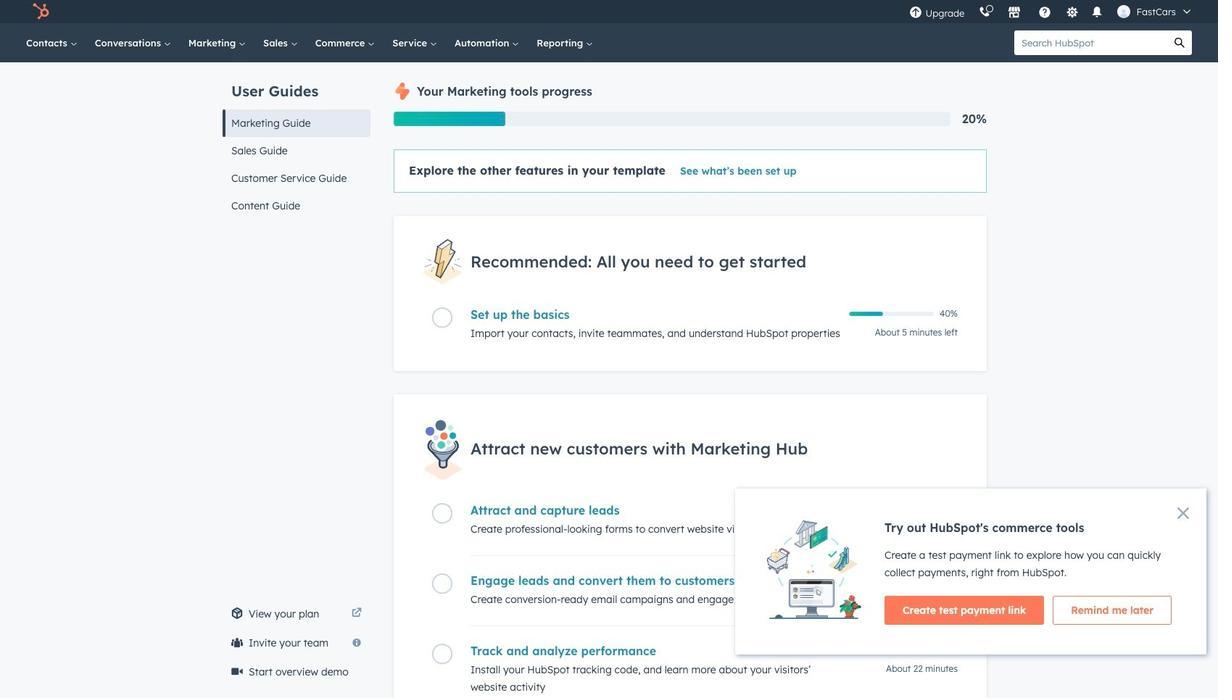 Task type: vqa. For each thing, say whether or not it's contained in the screenshot.
the
no



Task type: describe. For each thing, give the bounding box(es) containing it.
Search HubSpot search field
[[1014, 30, 1167, 55]]

2 link opens in a new window image from the top
[[352, 608, 362, 619]]

christina overa image
[[1118, 5, 1131, 18]]

user guides element
[[223, 62, 371, 220]]



Task type: locate. For each thing, give the bounding box(es) containing it.
1 link opens in a new window image from the top
[[352, 605, 362, 623]]

close image
[[1178, 508, 1189, 519]]

link opens in a new window image
[[352, 605, 362, 623], [352, 608, 362, 619]]

[object object] complete progress bar
[[849, 312, 883, 316]]

marketplaces image
[[1008, 7, 1021, 20]]

progress bar
[[394, 112, 505, 126]]

menu
[[902, 0, 1201, 23]]



